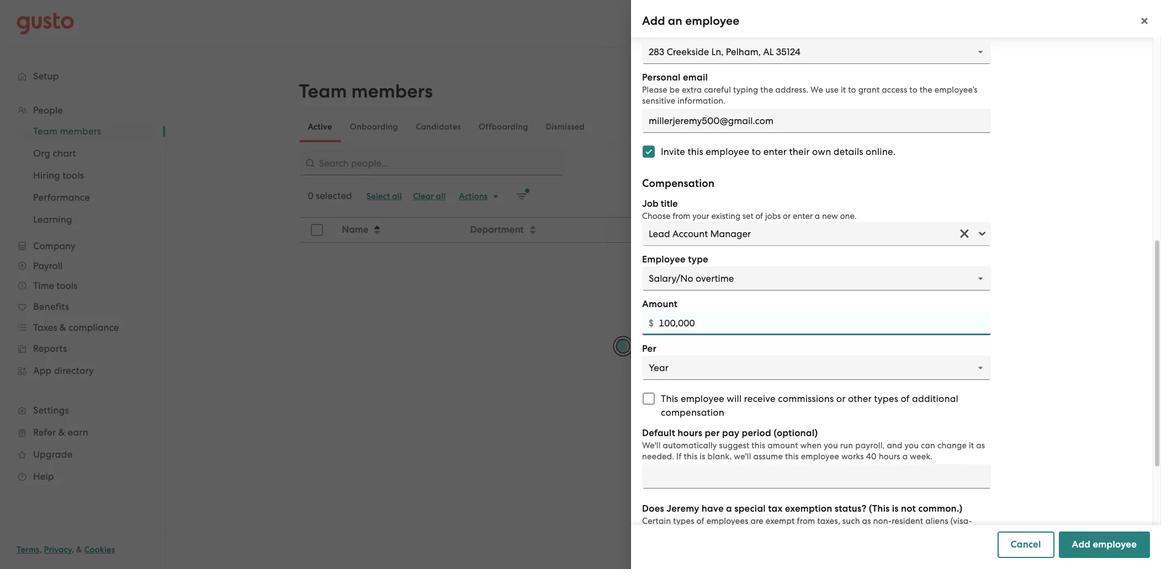 Task type: describe. For each thing, give the bounding box(es) containing it.
this down the automatically
[[684, 452, 698, 462]]

family
[[908, 528, 932, 538]]

Invite this employee to enter their own details online. checkbox
[[637, 140, 661, 164]]

if
[[676, 452, 682, 462]]

religious
[[762, 528, 795, 538]]

a inside button
[[943, 88, 949, 99]]

personal email please be extra careful typing the address. we use it to grant access to the employee's sensitive information.
[[642, 72, 978, 106]]

onboarding
[[350, 122, 398, 132]]

name button
[[335, 219, 462, 242]]

add a team member button
[[909, 81, 1028, 107]]

clear all
[[413, 192, 446, 202]]

typing
[[733, 85, 758, 95]]

department button
[[463, 219, 654, 242]]

information.
[[678, 96, 726, 106]]

email
[[683, 72, 708, 83]]

as inside default hours per pay period (optional) we'll automatically suggest this amount when you run payroll, and you can change it as needed. if this is blank, we'll assume this employee works 40 hours a week.
[[976, 441, 985, 451]]

no people found
[[642, 344, 716, 355]]

this down amount
[[785, 452, 799, 462]]

(optional)
[[774, 428, 818, 440]]

as inside "does jeremy have a special tax exemption status? (this is not common.) certain types of employees are exempt from taxes, such as non-resident aliens (visa- holders), members of clergy or religious orders, newspaper vendors, family employees, owners and corporate officers."
[[862, 517, 871, 527]]

Select all rows on this page checkbox
[[305, 218, 329, 242]]

amount
[[768, 441, 798, 451]]

special
[[734, 504, 766, 515]]

0 horizontal spatial hours
[[678, 428, 702, 440]]

this right invite
[[688, 146, 703, 157]]

select all button
[[361, 188, 407, 205]]

Default hours per pay period (optional) field
[[642, 465, 991, 489]]

and inside default hours per pay period (optional) we'll automatically suggest this amount when you run payroll, and you can change it as needed. if this is blank, we'll assume this employee works 40 hours a week.
[[887, 441, 903, 451]]

vendors,
[[872, 528, 906, 538]]

sensitive
[[642, 96, 675, 106]]

we'll
[[734, 452, 751, 462]]

0 horizontal spatial to
[[752, 146, 761, 157]]

when
[[800, 441, 822, 451]]

add a team member drawer dialog
[[631, 0, 1161, 570]]

invite
[[661, 146, 685, 157]]

all for select all
[[392, 192, 402, 202]]

such
[[842, 517, 860, 527]]

team members tab list
[[299, 112, 1028, 142]]

Amount field
[[642, 311, 991, 336]]

invite this employee to enter their own details online.
[[661, 146, 896, 157]]

change
[[938, 441, 967, 451]]

a inside job title choose from your existing set of jobs or enter a new one.
[[815, 211, 820, 221]]

employees,
[[934, 528, 978, 538]]

blank,
[[708, 452, 732, 462]]

of down employees
[[716, 528, 724, 538]]

active button
[[299, 114, 341, 140]]

no
[[642, 344, 655, 355]]

newspaper
[[826, 528, 870, 538]]

1 you from the left
[[824, 441, 838, 451]]

does jeremy have a special tax exemption status? (this is not common.) certain types of employees are exempt from taxes, such as non-resident aliens (visa- holders), members of clergy or religious orders, newspaper vendors, family employees, owners and corporate officers.
[[642, 504, 978, 549]]

0 selected status
[[308, 190, 352, 202]]

lead
[[649, 229, 670, 240]]

privacy link
[[44, 546, 72, 555]]

team
[[952, 88, 975, 99]]

job title choose from your existing set of jobs or enter a new one.
[[642, 198, 857, 221]]

own
[[812, 146, 831, 157]]

dismissed button
[[537, 114, 593, 140]]

team members
[[299, 80, 433, 103]]

it inside personal email please be extra careful typing the address. we use it to grant access to the employee's sensitive information.
[[841, 85, 846, 95]]

cookies button
[[84, 544, 115, 557]]

or inside "does jeremy have a special tax exemption status? (this is not common.) certain types of employees are exempt from taxes, such as non-resident aliens (visa- holders), members of clergy or religious orders, newspaper vendors, family employees, owners and corporate officers."
[[752, 528, 760, 538]]

account menu element
[[948, 0, 1145, 47]]

&
[[76, 546, 82, 555]]

add employee button
[[1059, 532, 1150, 559]]

enter inside job title choose from your existing set of jobs or enter a new one.
[[793, 211, 813, 221]]

select all
[[366, 192, 402, 202]]

terms , privacy , & cookies
[[17, 546, 115, 555]]

Search people... field
[[299, 151, 564, 176]]

add for add a team member
[[922, 88, 941, 99]]

per
[[642, 343, 657, 355]]

employee inside this employee will receive commissions or other types of additional compensation
[[681, 394, 724, 405]]

or inside this employee will receive commissions or other types of additional compensation
[[836, 394, 846, 405]]

type
[[688, 254, 708, 266]]

select
[[366, 192, 390, 202]]

and inside "does jeremy have a special tax exemption status? (this is not common.) certain types of employees are exempt from taxes, such as non-resident aliens (visa- holders), members of clergy or religious orders, newspaper vendors, family employees, owners and corporate officers."
[[672, 539, 688, 549]]

one.
[[840, 211, 857, 221]]

is inside "does jeremy have a special tax exemption status? (this is not common.) certain types of employees are exempt from taxes, such as non-resident aliens (visa- holders), members of clergy or religious orders, newspaper vendors, family employees, owners and corporate officers."
[[892, 504, 899, 515]]

people
[[657, 344, 688, 355]]

clear all button
[[407, 188, 451, 205]]

default
[[642, 428, 675, 440]]

0 horizontal spatial enter
[[763, 146, 787, 157]]

2 horizontal spatial to
[[910, 85, 918, 95]]

amount
[[642, 299, 678, 310]]

week.
[[910, 452, 933, 462]]

candidates
[[416, 122, 461, 132]]

lead account manager
[[649, 229, 751, 240]]

exempt
[[766, 517, 795, 527]]

new
[[822, 211, 838, 221]]

employee inside default hours per pay period (optional) we'll automatically suggest this amount when you run payroll, and you can change it as needed. if this is blank, we'll assume this employee works 40 hours a week.
[[801, 452, 839, 462]]

or inside job title choose from your existing set of jobs or enter a new one.
[[783, 211, 791, 221]]

terms
[[17, 546, 40, 555]]

per
[[705, 428, 720, 440]]

have
[[702, 504, 724, 515]]

payroll,
[[855, 441, 885, 451]]

cookies
[[84, 546, 115, 555]]

selected
[[316, 190, 352, 202]]

add an employee
[[642, 14, 740, 28]]

This employee will receive commissions or other types of additional compensation checkbox
[[637, 387, 661, 411]]

employees
[[707, 517, 749, 527]]

is inside default hours per pay period (optional) we'll automatically suggest this amount when you run payroll, and you can change it as needed. if this is blank, we'll assume this employee works 40 hours a week.
[[700, 452, 706, 462]]



Task type: vqa. For each thing, say whether or not it's contained in the screenshot.
privacy link
yes



Task type: locate. For each thing, give the bounding box(es) containing it.
and right payroll,
[[887, 441, 903, 451]]

you left 'run'
[[824, 441, 838, 451]]

a up employees
[[726, 504, 732, 515]]

dismissed
[[546, 122, 585, 132]]

1 horizontal spatial hours
[[879, 452, 900, 462]]

1 vertical spatial types
[[673, 517, 694, 527]]

of inside job title choose from your existing set of jobs or enter a new one.
[[756, 211, 763, 221]]

1 vertical spatial is
[[892, 504, 899, 515]]

all for clear all
[[436, 192, 446, 202]]

1 vertical spatial members
[[678, 528, 714, 538]]

members inside "does jeremy have a special tax exemption status? (this is not common.) certain types of employees are exempt from taxes, such as non-resident aliens (visa- holders), members of clergy or religious orders, newspaper vendors, family employees, owners and corporate officers."
[[678, 528, 714, 538]]

types
[[874, 394, 898, 405], [673, 517, 694, 527]]

existing
[[711, 211, 741, 221]]

a left "team" on the top right
[[943, 88, 949, 99]]

0 selected
[[308, 190, 352, 202]]

of down have
[[697, 517, 704, 527]]

details
[[834, 146, 863, 157]]

or right "jobs"
[[783, 211, 791, 221]]

add inside add a team member button
[[922, 88, 941, 99]]

of
[[756, 211, 763, 221], [901, 394, 910, 405], [697, 517, 704, 527], [716, 528, 724, 538]]

employee's
[[935, 85, 978, 95]]

cancel button
[[998, 532, 1054, 559]]

to left grant
[[848, 85, 856, 95]]

owners
[[642, 539, 670, 549]]

0 vertical spatial members
[[351, 80, 433, 103]]

a left the "week."
[[903, 452, 908, 462]]

this
[[688, 146, 703, 157], [752, 441, 765, 451], [684, 452, 698, 462], [785, 452, 799, 462]]

jeremy
[[667, 504, 699, 515]]

address.
[[775, 85, 809, 95]]

add for add an employee
[[642, 14, 665, 28]]

as right such
[[862, 517, 871, 527]]

0 vertical spatial as
[[976, 441, 985, 451]]

pay
[[722, 428, 740, 440]]

to right access at the top of page
[[910, 85, 918, 95]]

, left &
[[72, 546, 74, 555]]

online.
[[866, 146, 896, 157]]

offboarding button
[[470, 114, 537, 140]]

0 vertical spatial and
[[887, 441, 903, 451]]

0 horizontal spatial and
[[672, 539, 688, 549]]

we'll
[[642, 441, 661, 451]]

we
[[811, 85, 823, 95]]

title
[[661, 198, 678, 210]]

from down title
[[673, 211, 691, 221]]

1 horizontal spatial or
[[783, 211, 791, 221]]

privacy
[[44, 546, 72, 555]]

does
[[642, 504, 664, 515]]

cancel
[[1011, 539, 1041, 551]]

×
[[959, 221, 970, 244]]

types right other
[[874, 394, 898, 405]]

home image
[[17, 12, 74, 35]]

2 you from the left
[[905, 441, 919, 451]]

can
[[921, 441, 935, 451]]

employee
[[685, 14, 740, 28], [706, 146, 749, 157], [681, 394, 724, 405], [801, 452, 839, 462], [1093, 539, 1137, 551]]

terms link
[[17, 546, 40, 555]]

to
[[848, 85, 856, 95], [910, 85, 918, 95], [752, 146, 761, 157]]

will
[[727, 394, 742, 405]]

2 all from the left
[[436, 192, 446, 202]]

2 vertical spatial or
[[752, 528, 760, 538]]

exemption
[[785, 504, 832, 515]]

0 vertical spatial is
[[700, 452, 706, 462]]

1 horizontal spatial the
[[920, 85, 933, 95]]

0 horizontal spatial the
[[761, 85, 773, 95]]

new notifications image
[[517, 191, 528, 202], [517, 191, 528, 202]]

is down the automatically
[[700, 452, 706, 462]]

0 vertical spatial or
[[783, 211, 791, 221]]

other
[[848, 394, 872, 405]]

department
[[470, 224, 523, 236]]

add employee
[[1072, 539, 1137, 551]]

active
[[308, 122, 332, 132]]

it right change on the right bottom
[[969, 441, 974, 451]]

1 horizontal spatial you
[[905, 441, 919, 451]]

or left other
[[836, 394, 846, 405]]

0 vertical spatial from
[[673, 211, 691, 221]]

0 horizontal spatial as
[[862, 517, 871, 527]]

2 horizontal spatial add
[[1072, 539, 1091, 551]]

corporate
[[690, 539, 729, 549]]

1 vertical spatial add
[[922, 88, 941, 99]]

choose
[[642, 211, 671, 221]]

dialog main content element
[[631, 0, 1161, 570]]

0 horizontal spatial all
[[392, 192, 402, 202]]

types inside this employee will receive commissions or other types of additional compensation
[[874, 394, 898, 405]]

compensation
[[642, 177, 715, 190]]

a left new
[[815, 211, 820, 221]]

an
[[668, 14, 682, 28]]

of right "set"
[[756, 211, 763, 221]]

extra
[[682, 85, 702, 95]]

2 , from the left
[[72, 546, 74, 555]]

as right change on the right bottom
[[976, 441, 985, 451]]

or
[[783, 211, 791, 221], [836, 394, 846, 405], [752, 528, 760, 538]]

1 vertical spatial enter
[[793, 211, 813, 221]]

1 horizontal spatial add
[[922, 88, 941, 99]]

add a team member
[[922, 88, 1015, 99]]

1 horizontal spatial types
[[874, 394, 898, 405]]

the right the typing
[[761, 85, 773, 95]]

0 horizontal spatial from
[[673, 211, 691, 221]]

a inside "does jeremy have a special tax exemption status? (this is not common.) certain types of employees are exempt from taxes, such as non-resident aliens (visa- holders), members of clergy or religious orders, newspaper vendors, family employees, owners and corporate officers."
[[726, 504, 732, 515]]

compensation
[[661, 407, 724, 419]]

0 horizontal spatial is
[[700, 452, 706, 462]]

access
[[882, 85, 907, 95]]

additional
[[912, 394, 959, 405]]

commissions
[[778, 394, 834, 405]]

1 horizontal spatial is
[[892, 504, 899, 515]]

Personal email field
[[642, 109, 991, 133]]

1 horizontal spatial ,
[[72, 546, 74, 555]]

clergy
[[726, 528, 750, 538]]

add for add employee
[[1072, 539, 1091, 551]]

job
[[642, 198, 659, 210]]

onboarding button
[[341, 114, 407, 140]]

employee inside add employee button
[[1093, 539, 1137, 551]]

careful
[[704, 85, 731, 95]]

0 vertical spatial enter
[[763, 146, 787, 157]]

and down 'holders),'
[[672, 539, 688, 549]]

of left additional at the bottom of the page
[[901, 394, 910, 405]]

non-
[[873, 517, 892, 527]]

0
[[308, 190, 313, 202]]

0 vertical spatial it
[[841, 85, 846, 95]]

types inside "does jeremy have a special tax exemption status? (this is not common.) certain types of employees are exempt from taxes, such as non-resident aliens (visa- holders), members of clergy or religious orders, newspaper vendors, family employees, owners and corporate officers."
[[673, 517, 694, 527]]

is
[[700, 452, 706, 462], [892, 504, 899, 515]]

offboarding
[[479, 122, 528, 132]]

their
[[789, 146, 810, 157]]

1 horizontal spatial it
[[969, 441, 974, 451]]

0 horizontal spatial ,
[[40, 546, 42, 555]]

1 horizontal spatial all
[[436, 192, 446, 202]]

lead account manager option
[[649, 229, 751, 240]]

0 horizontal spatial it
[[841, 85, 846, 95]]

or down the are
[[752, 528, 760, 538]]

1 vertical spatial from
[[797, 517, 815, 527]]

members up "corporate"
[[678, 528, 714, 538]]

, left privacy link
[[40, 546, 42, 555]]

you up the "week."
[[905, 441, 919, 451]]

name
[[342, 224, 368, 236]]

0 horizontal spatial members
[[351, 80, 433, 103]]

hours right 40
[[879, 452, 900, 462]]

hours up the automatically
[[678, 428, 702, 440]]

members
[[351, 80, 433, 103], [678, 528, 714, 538]]

officers.
[[731, 539, 762, 549]]

1 horizontal spatial as
[[976, 441, 985, 451]]

2 vertical spatial add
[[1072, 539, 1091, 551]]

add
[[642, 14, 665, 28], [922, 88, 941, 99], [1072, 539, 1091, 551]]

and
[[887, 441, 903, 451], [672, 539, 688, 549]]

types down jeremy
[[673, 517, 694, 527]]

1 horizontal spatial members
[[678, 528, 714, 538]]

employee
[[642, 254, 686, 266]]

manager
[[710, 229, 751, 240]]

1 vertical spatial or
[[836, 394, 846, 405]]

personal
[[642, 72, 681, 83]]

all right select at top left
[[392, 192, 402, 202]]

receive
[[744, 394, 776, 405]]

0 horizontal spatial types
[[673, 517, 694, 527]]

from inside "does jeremy have a special tax exemption status? (this is not common.) certain types of employees are exempt from taxes, such as non-resident aliens (visa- holders), members of clergy or religious orders, newspaper vendors, family employees, owners and corporate officers."
[[797, 517, 815, 527]]

1 vertical spatial and
[[672, 539, 688, 549]]

add inside add employee button
[[1072, 539, 1091, 551]]

set
[[743, 211, 754, 221]]

0 horizontal spatial or
[[752, 528, 760, 538]]

the left employee's
[[920, 85, 933, 95]]

members up onboarding
[[351, 80, 433, 103]]

use
[[825, 85, 839, 95]]

1 all from the left
[[392, 192, 402, 202]]

0 vertical spatial hours
[[678, 428, 702, 440]]

grant
[[858, 85, 880, 95]]

1 vertical spatial as
[[862, 517, 871, 527]]

status?
[[835, 504, 867, 515]]

suggest
[[719, 441, 750, 451]]

this down the period
[[752, 441, 765, 451]]

1 horizontal spatial to
[[848, 85, 856, 95]]

2 horizontal spatial or
[[836, 394, 846, 405]]

2 the from the left
[[920, 85, 933, 95]]

from up orders,
[[797, 517, 815, 527]]

0 horizontal spatial add
[[642, 14, 665, 28]]

taxes,
[[817, 517, 840, 527]]

not
[[901, 504, 916, 515]]

resident
[[892, 517, 923, 527]]

of inside this employee will receive commissions or other types of additional compensation
[[901, 394, 910, 405]]

1 , from the left
[[40, 546, 42, 555]]

tax
[[768, 504, 783, 515]]

1 horizontal spatial and
[[887, 441, 903, 451]]

all inside select all button
[[392, 192, 402, 202]]

1 horizontal spatial enter
[[793, 211, 813, 221]]

1 horizontal spatial from
[[797, 517, 815, 527]]

enter left new
[[793, 211, 813, 221]]

all inside clear all button
[[436, 192, 446, 202]]

1 vertical spatial hours
[[879, 452, 900, 462]]

from inside job title choose from your existing set of jobs or enter a new one.
[[673, 211, 691, 221]]

,
[[40, 546, 42, 555], [72, 546, 74, 555]]

member
[[977, 88, 1015, 99]]

0 horizontal spatial you
[[824, 441, 838, 451]]

is left not on the right of the page
[[892, 504, 899, 515]]

a inside default hours per pay period (optional) we'll automatically suggest this amount when you run payroll, and you can change it as needed. if this is blank, we'll assume this employee works 40 hours a week.
[[903, 452, 908, 462]]

to left their
[[752, 146, 761, 157]]

0 vertical spatial types
[[874, 394, 898, 405]]

it inside default hours per pay period (optional) we'll automatically suggest this amount when you run payroll, and you can change it as needed. if this is blank, we'll assume this employee works 40 hours a week.
[[969, 441, 974, 451]]

1 the from the left
[[761, 85, 773, 95]]

0 vertical spatial add
[[642, 14, 665, 28]]

enter left their
[[763, 146, 787, 157]]

enter
[[763, 146, 787, 157], [793, 211, 813, 221]]

holders),
[[642, 528, 676, 538]]

1 vertical spatial it
[[969, 441, 974, 451]]

all right clear
[[436, 192, 446, 202]]

it right use
[[841, 85, 846, 95]]

aliens
[[926, 517, 948, 527]]



